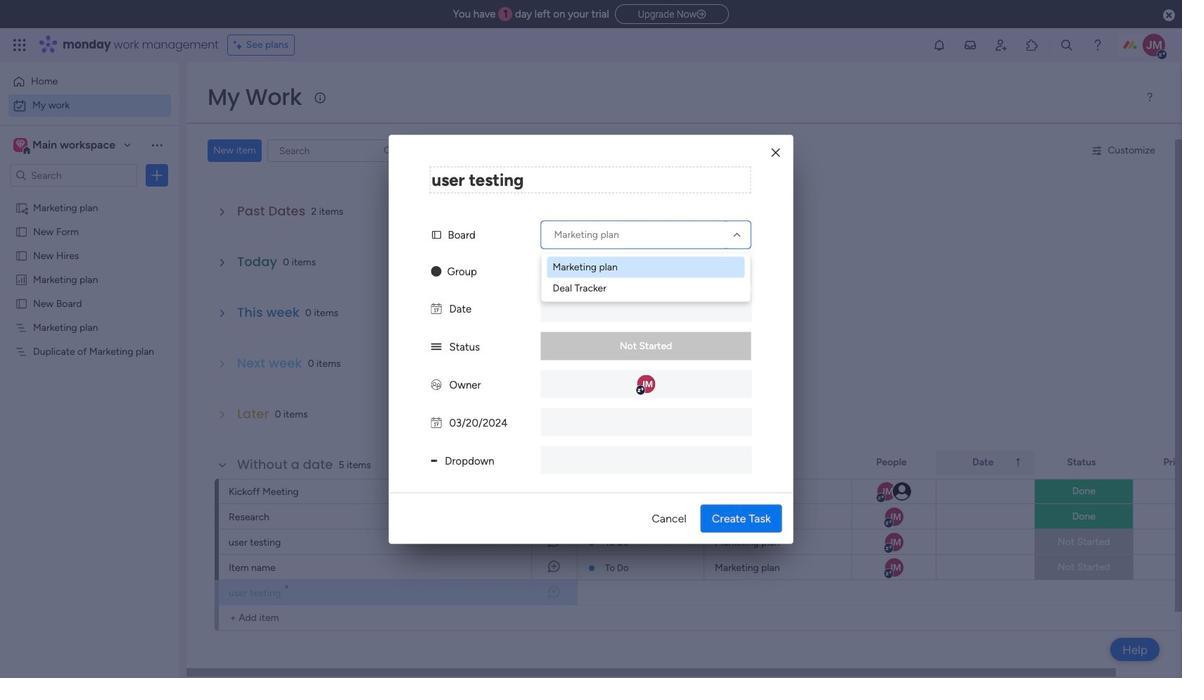 Task type: locate. For each thing, give the bounding box(es) containing it.
1 vertical spatial option
[[8, 94, 171, 117]]

list box
[[0, 193, 180, 553]]

option
[[8, 70, 171, 93], [8, 94, 171, 117], [0, 195, 180, 198]]

public board image
[[15, 225, 28, 238], [15, 296, 28, 310]]

None search field
[[267, 139, 400, 162]]

public board image
[[15, 249, 28, 262]]

dapulse date column image
[[431, 416, 442, 429]]

public dashboard image
[[15, 272, 28, 286]]

0 vertical spatial public board image
[[15, 225, 28, 238]]

1 column header from the left
[[578, 451, 705, 475]]

v2 dropdown column image
[[431, 454, 437, 467]]

shareable board image
[[15, 201, 28, 214]]

v2 sun image
[[431, 265, 442, 277]]

close image
[[772, 148, 781, 158]]

public board image up public board icon
[[15, 225, 28, 238]]

dapulse rightstroke image
[[697, 9, 706, 20]]

public board image down public dashboard image
[[15, 296, 28, 310]]

monday marketplace image
[[1026, 38, 1040, 52]]

dapulse date column image
[[431, 302, 442, 315]]

Filter dashboard by text search field
[[267, 139, 400, 162]]

column header
[[578, 451, 705, 475], [705, 451, 853, 475], [937, 451, 1036, 475]]

1 vertical spatial public board image
[[15, 296, 28, 310]]

help image
[[1091, 38, 1105, 52]]

workspace image
[[16, 137, 25, 153]]

1 public board image from the top
[[15, 225, 28, 238]]

select product image
[[13, 38, 27, 52]]

jeremy miller image
[[1143, 34, 1166, 56]]

0 vertical spatial option
[[8, 70, 171, 93]]

dialog
[[389, 134, 794, 544]]



Task type: describe. For each thing, give the bounding box(es) containing it.
v2 status image
[[431, 340, 442, 353]]

notifications image
[[933, 38, 947, 52]]

Search in workspace field
[[30, 167, 118, 183]]

2 public board image from the top
[[15, 296, 28, 310]]

workspace image
[[13, 137, 27, 153]]

v2 multiple person column image
[[431, 378, 442, 391]]

2 vertical spatial option
[[0, 195, 180, 198]]

search image
[[383, 145, 394, 156]]

invite members image
[[995, 38, 1009, 52]]

search everything image
[[1060, 38, 1074, 52]]

workspace selection element
[[13, 137, 118, 155]]

dapulse close image
[[1164, 8, 1176, 23]]

2 column header from the left
[[705, 451, 853, 475]]

see plans image
[[234, 37, 246, 53]]

sort image
[[1013, 457, 1025, 468]]

update feed image
[[964, 38, 978, 52]]

3 column header from the left
[[937, 451, 1036, 475]]



Task type: vqa. For each thing, say whether or not it's contained in the screenshot.
Save filters
no



